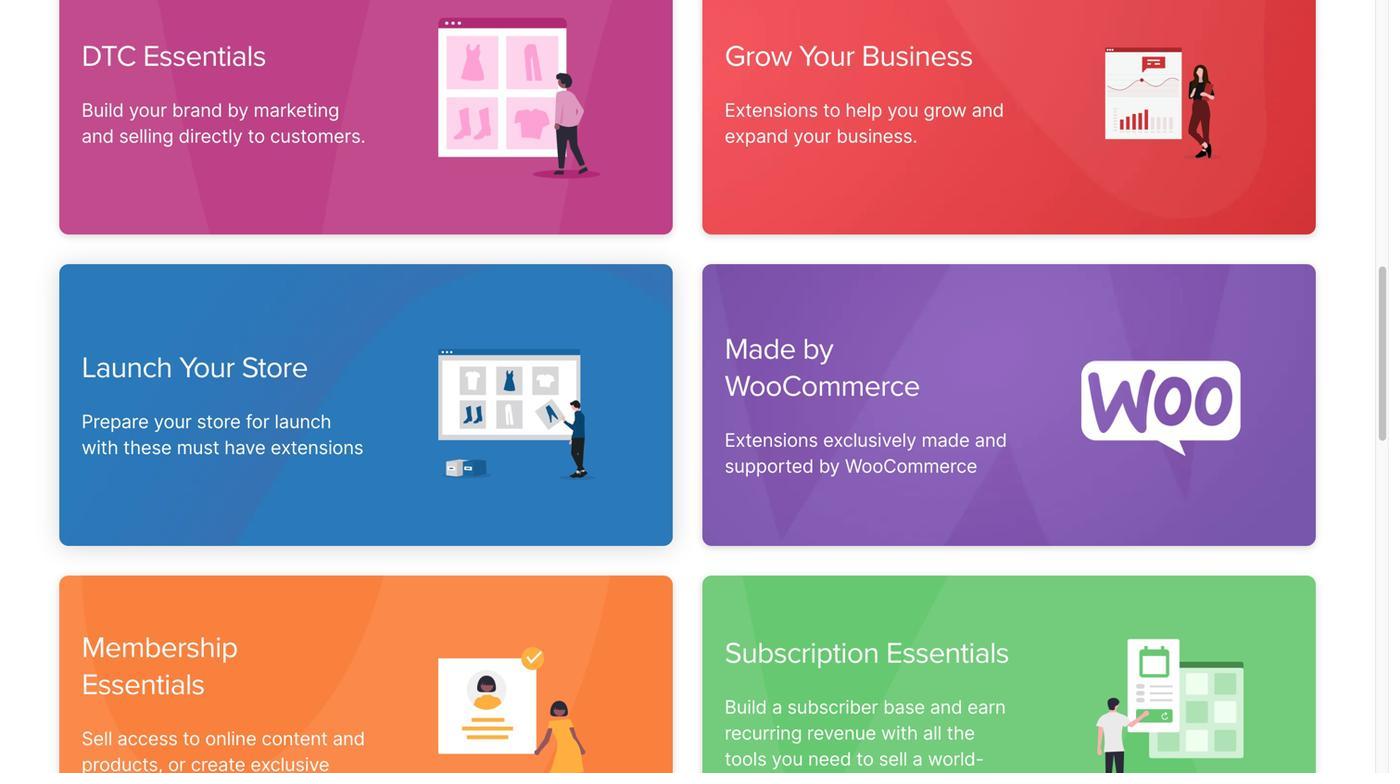 Task type: vqa. For each thing, say whether or not it's contained in the screenshot.
Build for Subscription Essentials
yes



Task type: locate. For each thing, give the bounding box(es) containing it.
build inside build your brand by marketing and selling directly to customers.
[[82, 99, 124, 121]]

subscription essentials
[[725, 636, 1009, 671]]

1 vertical spatial your
[[179, 350, 235, 386]]

prepare your store for launch with these must have extensions
[[82, 410, 364, 459]]

dtc essentials
[[82, 39, 266, 74]]

and left the selling
[[82, 125, 114, 147]]

marketing
[[254, 99, 339, 121]]

by right made
[[803, 331, 833, 367]]

and right the made
[[975, 429, 1007, 451]]

recurring
[[725, 722, 802, 744]]

with down prepare
[[82, 436, 118, 459]]

a up recurring
[[772, 696, 783, 718]]

1 horizontal spatial your
[[799, 39, 855, 74]]

tools
[[725, 748, 767, 770]]

directly
[[179, 125, 243, 147]]

and inside the 'sell access to online content and products, or create exclusiv'
[[333, 727, 365, 750]]

essentials up earn
[[886, 636, 1009, 671]]

essentials
[[143, 39, 266, 74], [886, 636, 1009, 671], [82, 667, 205, 703]]

1 vertical spatial your
[[794, 125, 832, 147]]

1 horizontal spatial you
[[888, 99, 919, 121]]

0 vertical spatial with
[[82, 436, 118, 459]]

by up directly
[[227, 99, 249, 121]]

1 vertical spatial build
[[725, 696, 767, 718]]

your inside prepare your store for launch with these must have extensions
[[154, 410, 192, 433]]

0 vertical spatial a
[[772, 696, 783, 718]]

extensions to help you grow and expand your business.
[[725, 99, 1004, 147]]

extensions inside extensions to help you grow and expand your business.
[[725, 99, 818, 121]]

0 vertical spatial by
[[227, 99, 249, 121]]

0 vertical spatial extensions
[[725, 99, 818, 121]]

to left sell
[[857, 748, 874, 770]]

essentials down membership
[[82, 667, 205, 703]]

your up store
[[179, 350, 235, 386]]

0 vertical spatial build
[[82, 99, 124, 121]]

to left help
[[823, 99, 841, 121]]

with
[[82, 436, 118, 459], [882, 722, 918, 744]]

or
[[168, 753, 186, 773]]

with inside prepare your store for launch with these must have extensions
[[82, 436, 118, 459]]

0 horizontal spatial your
[[179, 350, 235, 386]]

2 vertical spatial your
[[154, 410, 192, 433]]

1 vertical spatial woocommerce
[[845, 455, 978, 477]]

and inside build a subscriber base and earn recurring revenue with all the tools you need to sell a worl
[[930, 696, 963, 718]]

1 horizontal spatial build
[[725, 696, 767, 718]]

0 horizontal spatial you
[[772, 748, 803, 770]]

your right expand
[[794, 125, 832, 147]]

build a subscriber base and earn recurring revenue with all the tools you need to sell a worl
[[725, 696, 1006, 773]]

brand
[[172, 99, 222, 121]]

2 vertical spatial by
[[819, 455, 840, 477]]

1 horizontal spatial with
[[882, 722, 918, 744]]

launch your store
[[82, 350, 308, 386]]

your for launch
[[179, 350, 235, 386]]

sell access to online content and products, or create exclusiv
[[82, 727, 365, 773]]

extensions inside the extensions exclusively made and supported by woocommerce
[[725, 429, 818, 451]]

build for subscription essentials
[[725, 696, 767, 718]]

1 horizontal spatial a
[[913, 748, 923, 770]]

store
[[197, 410, 241, 433]]

membership essentials
[[82, 630, 238, 703]]

build inside build a subscriber base and earn recurring revenue with all the tools you need to sell a worl
[[725, 696, 767, 718]]

1 vertical spatial you
[[772, 748, 803, 770]]

essentials up brand
[[143, 39, 266, 74]]

0 vertical spatial woocommerce
[[725, 369, 920, 404]]

you up business.
[[888, 99, 919, 121]]

subscription
[[725, 636, 879, 671]]

0 vertical spatial you
[[888, 99, 919, 121]]

and
[[972, 99, 1004, 121], [82, 125, 114, 147], [975, 429, 1007, 451], [930, 696, 963, 718], [333, 727, 365, 750]]

1 vertical spatial extensions
[[725, 429, 818, 451]]

your
[[129, 99, 167, 121], [794, 125, 832, 147], [154, 410, 192, 433]]

woocommerce up exclusively
[[725, 369, 920, 404]]

build
[[82, 99, 124, 121], [725, 696, 767, 718]]

0 horizontal spatial with
[[82, 436, 118, 459]]

and for grow your business
[[972, 99, 1004, 121]]

0 horizontal spatial a
[[772, 696, 783, 718]]

by inside made by woocommerce
[[803, 331, 833, 367]]

revenue
[[807, 722, 876, 744]]

help
[[846, 99, 883, 121]]

and for dtc essentials
[[82, 125, 114, 147]]

earn
[[968, 696, 1006, 718]]

customers.
[[270, 125, 366, 147]]

with down base
[[882, 722, 918, 744]]

1 vertical spatial a
[[913, 748, 923, 770]]

and right content
[[333, 727, 365, 750]]

to up or
[[183, 727, 200, 750]]

and inside build your brand by marketing and selling directly to customers.
[[82, 125, 114, 147]]

essentials for subscription essentials
[[886, 636, 1009, 671]]

a
[[772, 696, 783, 718], [913, 748, 923, 770]]

1 vertical spatial with
[[882, 722, 918, 744]]

exclusively
[[823, 429, 917, 451]]

your up help
[[799, 39, 855, 74]]

extensions up expand
[[725, 99, 818, 121]]

your inside build your brand by marketing and selling directly to customers.
[[129, 99, 167, 121]]

woocommerce down the made
[[845, 455, 978, 477]]

and up all
[[930, 696, 963, 718]]

a right sell
[[913, 748, 923, 770]]

by inside build your brand by marketing and selling directly to customers.
[[227, 99, 249, 121]]

0 vertical spatial your
[[799, 39, 855, 74]]

build up the selling
[[82, 99, 124, 121]]

your
[[799, 39, 855, 74], [179, 350, 235, 386]]

your up these
[[154, 410, 192, 433]]

2 extensions from the top
[[725, 429, 818, 451]]

by down exclusively
[[819, 455, 840, 477]]

build up recurring
[[725, 696, 767, 718]]

by inside the extensions exclusively made and supported by woocommerce
[[819, 455, 840, 477]]

0 horizontal spatial build
[[82, 99, 124, 121]]

1 vertical spatial by
[[803, 331, 833, 367]]

content
[[262, 727, 328, 750]]

extensions up supported at the bottom right of the page
[[725, 429, 818, 451]]

by
[[227, 99, 249, 121], [803, 331, 833, 367], [819, 455, 840, 477]]

to right directly
[[248, 125, 265, 147]]

your up the selling
[[129, 99, 167, 121]]

0 vertical spatial your
[[129, 99, 167, 121]]

essentials inside membership essentials
[[82, 667, 205, 703]]

made by woocommerce
[[725, 331, 920, 404]]

for
[[246, 410, 270, 433]]

grow
[[725, 39, 792, 74]]

subscriber
[[788, 696, 879, 718]]

1 extensions from the top
[[725, 99, 818, 121]]

you
[[888, 99, 919, 121], [772, 748, 803, 770]]

extensions for made by woocommerce
[[725, 429, 818, 451]]

and right grow
[[972, 99, 1004, 121]]

extensions
[[725, 99, 818, 121], [725, 429, 818, 451]]

woocommerce
[[725, 369, 920, 404], [845, 455, 978, 477]]

to
[[823, 99, 841, 121], [248, 125, 265, 147], [183, 727, 200, 750], [857, 748, 874, 770]]

these
[[123, 436, 172, 459]]

create
[[191, 753, 246, 773]]

grow
[[924, 99, 967, 121]]

you down recurring
[[772, 748, 803, 770]]

and inside extensions to help you grow and expand your business.
[[972, 99, 1004, 121]]

online
[[205, 727, 257, 750]]



Task type: describe. For each thing, give the bounding box(es) containing it.
the
[[947, 722, 975, 744]]

build for dtc essentials
[[82, 99, 124, 121]]

launch
[[275, 410, 331, 433]]

your for grow
[[799, 39, 855, 74]]

need
[[808, 748, 852, 770]]

products,
[[82, 753, 163, 773]]

your for dtc essentials
[[129, 99, 167, 121]]

with inside build a subscriber base and earn recurring revenue with all the tools you need to sell a worl
[[882, 722, 918, 744]]

woocommerce inside the extensions exclusively made and supported by woocommerce
[[845, 455, 978, 477]]

have
[[224, 436, 266, 459]]

supported
[[725, 455, 814, 477]]

prepare
[[82, 410, 149, 433]]

membership
[[82, 630, 238, 666]]

to inside build your brand by marketing and selling directly to customers.
[[248, 125, 265, 147]]

selling
[[119, 125, 174, 147]]

business
[[862, 39, 973, 74]]

essentials for membership essentials
[[82, 667, 205, 703]]

launch
[[82, 350, 172, 386]]

and inside the extensions exclusively made and supported by woocommerce
[[975, 429, 1007, 451]]

made
[[922, 429, 970, 451]]

expand
[[725, 125, 789, 147]]

store
[[242, 350, 308, 386]]

sell
[[879, 748, 908, 770]]

your for launch your store
[[154, 410, 192, 433]]

business.
[[837, 125, 918, 147]]

to inside extensions to help you grow and expand your business.
[[823, 99, 841, 121]]

must
[[177, 436, 219, 459]]

build your brand by marketing and selling directly to customers.
[[82, 99, 366, 147]]

grow your business
[[725, 39, 973, 74]]

access
[[117, 727, 178, 750]]

you inside extensions to help you grow and expand your business.
[[888, 99, 919, 121]]

base
[[884, 696, 925, 718]]

made
[[725, 331, 796, 367]]

extensions for grow your business
[[725, 99, 818, 121]]

dtc
[[82, 39, 136, 74]]

extensions
[[271, 436, 364, 459]]

to inside build a subscriber base and earn recurring revenue with all the tools you need to sell a worl
[[857, 748, 874, 770]]

and for membership essentials
[[333, 727, 365, 750]]

extensions exclusively made and supported by woocommerce
[[725, 429, 1007, 477]]

essentials for dtc essentials
[[143, 39, 266, 74]]

sell
[[82, 727, 112, 750]]

your inside extensions to help you grow and expand your business.
[[794, 125, 832, 147]]

all
[[923, 722, 942, 744]]

you inside build a subscriber base and earn recurring revenue with all the tools you need to sell a worl
[[772, 748, 803, 770]]

to inside the 'sell access to online content and products, or create exclusiv'
[[183, 727, 200, 750]]



